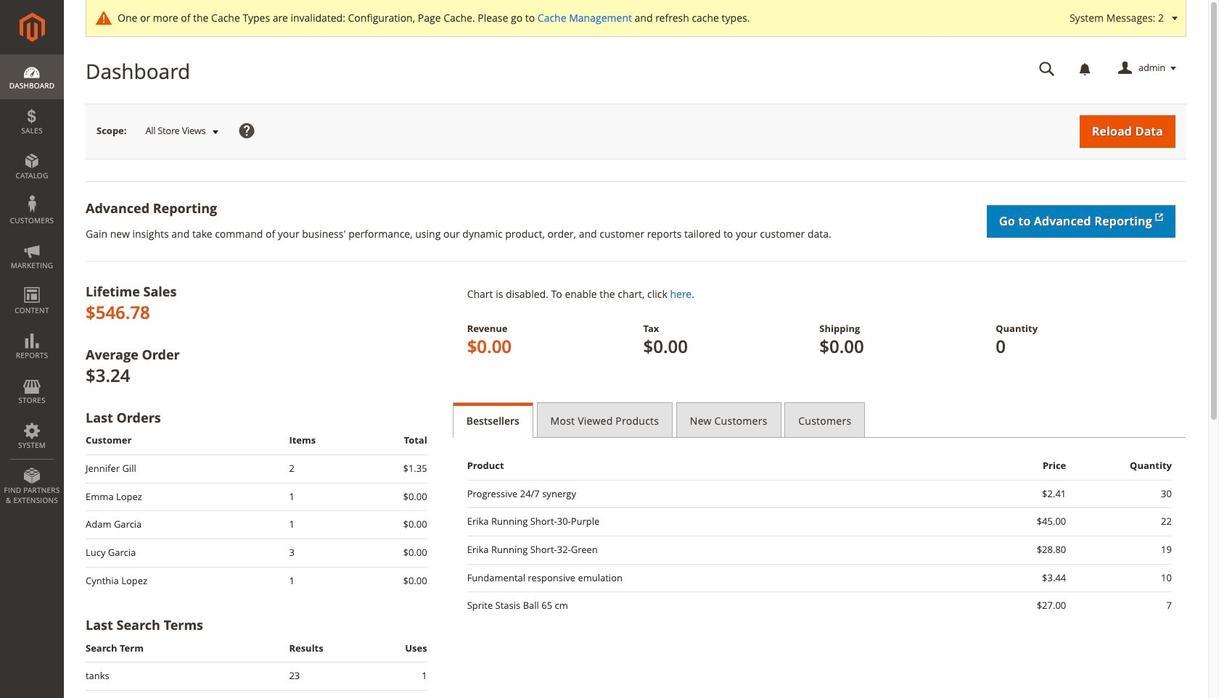 Task type: locate. For each thing, give the bounding box(es) containing it.
tab list
[[453, 403, 1187, 438]]

None text field
[[1029, 56, 1065, 81]]

menu bar
[[0, 54, 64, 513]]



Task type: describe. For each thing, give the bounding box(es) containing it.
magento admin panel image
[[19, 12, 45, 42]]



